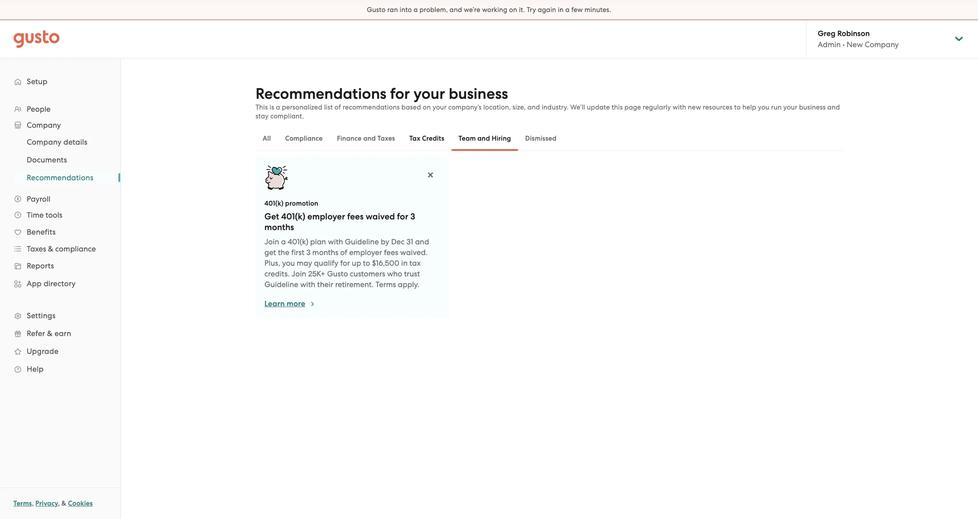 Task type: locate. For each thing, give the bounding box(es) containing it.
finance
[[337, 135, 362, 143]]

months down get
[[265, 222, 294, 233]]

fees inside 401(k) promotion get 401(k) employer fees waived for 3 months
[[347, 212, 364, 222]]

taxes left the tax
[[378, 135, 395, 143]]

0 horizontal spatial recommendations
[[27, 173, 93, 182]]

1 horizontal spatial guideline
[[345, 237, 379, 246]]

documents link
[[16, 152, 111, 168]]

0 horizontal spatial ,
[[32, 500, 34, 508]]

0 horizontal spatial join
[[265, 237, 279, 246]]

get
[[265, 248, 276, 257]]

1 vertical spatial to
[[363, 259, 370, 268]]

gusto left ran
[[367, 6, 386, 14]]

401(k) up first
[[288, 237, 309, 246]]

all
[[263, 135, 271, 143]]

2 horizontal spatial with
[[673, 103, 687, 111]]

3
[[411, 212, 416, 222], [306, 248, 311, 257]]

0 horizontal spatial to
[[363, 259, 370, 268]]

0 horizontal spatial guideline
[[265, 280, 299, 289]]

1 vertical spatial months
[[313, 248, 339, 257]]

settings link
[[9, 308, 111, 324]]

of
[[335, 103, 341, 111], [341, 248, 348, 257]]

fees up $16,500
[[384, 248, 399, 257]]

1 horizontal spatial 3
[[411, 212, 416, 222]]

months up qualify in the left of the page
[[313, 248, 339, 257]]

apply.
[[398, 280, 420, 289]]

& inside taxes & compliance dropdown button
[[48, 245, 53, 253]]

hiring
[[492, 135, 511, 143]]

you down the
[[282, 259, 295, 268]]

terms link
[[13, 500, 32, 508]]

setup
[[27, 77, 48, 86]]

fees left waived on the top of the page
[[347, 212, 364, 222]]

company inside greg robinson admin • new company
[[865, 40, 900, 49]]

company down people
[[27, 121, 61, 130]]

promotion
[[285, 200, 319, 208]]

their
[[317, 280, 334, 289]]

1 vertical spatial of
[[341, 248, 348, 257]]

business up company's
[[449, 85, 508, 103]]

with right plan
[[328, 237, 343, 246]]

it.
[[519, 6, 525, 14]]

upgrade
[[27, 347, 59, 356]]

0 horizontal spatial you
[[282, 259, 295, 268]]

for inside recommendations for your business this is a personalized list of recommendations based on your company's location, size, and industry. we'll update this page regularly with new resources to help you run your business and stay compliant.
[[390, 85, 410, 103]]

you left run
[[759, 103, 770, 111]]

to inside join a 401(k) plan with guideline by dec 31 and get the first 3 months of employer fees waived. plus, you may qualify for up to $16,500 in tax credits. join 25k+ gusto customers who trust guideline with their retirement. terms apply.
[[363, 259, 370, 268]]

0 vertical spatial recommendations
[[256, 85, 387, 103]]

compliance
[[55, 245, 96, 253]]

up
[[352, 259, 361, 268]]

& left "cookies" button
[[62, 500, 66, 508]]

a up the
[[281, 237, 286, 246]]

upgrade link
[[9, 343, 111, 360]]

by
[[381, 237, 390, 246]]

company for company details
[[27, 138, 62, 147]]

months
[[265, 222, 294, 233], [313, 248, 339, 257]]

1 horizontal spatial to
[[735, 103, 741, 111]]

0 vertical spatial months
[[265, 222, 294, 233]]

1 vertical spatial 3
[[306, 248, 311, 257]]

1 vertical spatial join
[[292, 270, 306, 278]]

time
[[27, 211, 44, 220]]

taxes & compliance
[[27, 245, 96, 253]]

1 list from the top
[[0, 101, 120, 378]]

0 vertical spatial to
[[735, 103, 741, 111]]

based
[[402, 103, 421, 111]]

1 horizontal spatial you
[[759, 103, 770, 111]]

taxes up reports
[[27, 245, 46, 253]]

0 vertical spatial fees
[[347, 212, 364, 222]]

401(k) inside join a 401(k) plan with guideline by dec 31 and get the first 3 months of employer fees waived. plus, you may qualify for up to $16,500 in tax credits. join 25k+ gusto customers who trust guideline with their retirement. terms apply.
[[288, 237, 309, 246]]

ran
[[388, 6, 398, 14]]

in inside join a 401(k) plan with guideline by dec 31 and get the first 3 months of employer fees waived. plus, you may qualify for up to $16,500 in tax credits. join 25k+ gusto customers who trust guideline with their retirement. terms apply.
[[401, 259, 408, 268]]

0 vertical spatial on
[[509, 6, 518, 14]]

your up based at the top of page
[[414, 85, 445, 103]]

company's
[[449, 103, 482, 111]]

1 vertical spatial taxes
[[27, 245, 46, 253]]

1 horizontal spatial months
[[313, 248, 339, 257]]

to
[[735, 103, 741, 111], [363, 259, 370, 268]]

terms left "privacy"
[[13, 500, 32, 508]]

1 vertical spatial gusto
[[327, 270, 348, 278]]

on left it.
[[509, 6, 518, 14]]

with inside recommendations for your business this is a personalized list of recommendations based on your company's location, size, and industry. we'll update this page regularly with new resources to help you run your business and stay compliant.
[[673, 103, 687, 111]]

for left up
[[340, 259, 350, 268]]

to left help
[[735, 103, 741, 111]]

terms inside join a 401(k) plan with guideline by dec 31 and get the first 3 months of employer fees waived. plus, you may qualify for up to $16,500 in tax credits. join 25k+ gusto customers who trust guideline with their retirement. terms apply.
[[376, 280, 396, 289]]

0 vertical spatial taxes
[[378, 135, 395, 143]]

a left few
[[566, 6, 570, 14]]

recommendations for your business this is a personalized list of recommendations based on your company's location, size, and industry. we'll update this page regularly with new resources to help you run your business and stay compliant.
[[256, 85, 841, 120]]

2 vertical spatial with
[[300, 280, 316, 289]]

1 vertical spatial terms
[[13, 500, 32, 508]]

1 vertical spatial for
[[397, 212, 409, 222]]

who
[[387, 270, 403, 278]]

details
[[63, 138, 87, 147]]

0 horizontal spatial fees
[[347, 212, 364, 222]]

help
[[743, 103, 757, 111]]

0 vertical spatial business
[[449, 85, 508, 103]]

0 vertical spatial 3
[[411, 212, 416, 222]]

1 vertical spatial fees
[[384, 248, 399, 257]]

0 horizontal spatial gusto
[[327, 270, 348, 278]]

and inside join a 401(k) plan with guideline by dec 31 and get the first 3 months of employer fees waived. plus, you may qualify for up to $16,500 in tax credits. join 25k+ gusto customers who trust guideline with their retirement. terms apply.
[[415, 237, 429, 246]]

2 vertical spatial company
[[27, 138, 62, 147]]

0 vertical spatial guideline
[[345, 237, 379, 246]]

terms down who
[[376, 280, 396, 289]]

size,
[[513, 103, 526, 111]]

1 horizontal spatial taxes
[[378, 135, 395, 143]]

& left earn
[[47, 329, 53, 338]]

0 horizontal spatial terms
[[13, 500, 32, 508]]

employer up plan
[[308, 212, 345, 222]]

taxes & compliance button
[[9, 241, 111, 257]]

401(k) down "promotion"
[[281, 212, 306, 222]]

for
[[390, 85, 410, 103], [397, 212, 409, 222], [340, 259, 350, 268]]

with
[[673, 103, 687, 111], [328, 237, 343, 246], [300, 280, 316, 289]]

business
[[449, 85, 508, 103], [800, 103, 826, 111]]

list containing company details
[[0, 133, 120, 187]]

401(k)
[[265, 200, 284, 208], [281, 212, 306, 222], [288, 237, 309, 246]]

taxes
[[378, 135, 395, 143], [27, 245, 46, 253]]

waived
[[366, 212, 395, 222]]

1 vertical spatial you
[[282, 259, 295, 268]]

regularly
[[643, 103, 671, 111]]

of inside recommendations for your business this is a personalized list of recommendations based on your company's location, size, and industry. we'll update this page regularly with new resources to help you run your business and stay compliant.
[[335, 103, 341, 111]]

join
[[265, 237, 279, 246], [292, 270, 306, 278]]

, left "privacy"
[[32, 500, 34, 508]]

privacy link
[[35, 500, 58, 508]]

employer inside join a 401(k) plan with guideline by dec 31 and get the first 3 months of employer fees waived. plus, you may qualify for up to $16,500 in tax credits. join 25k+ gusto customers who trust guideline with their retirement. terms apply.
[[349, 248, 382, 257]]

0 horizontal spatial business
[[449, 85, 508, 103]]

a
[[414, 6, 418, 14], [566, 6, 570, 14], [276, 103, 280, 111], [281, 237, 286, 246]]

get
[[265, 212, 279, 222]]

0 vertical spatial company
[[865, 40, 900, 49]]

1 horizontal spatial terms
[[376, 280, 396, 289]]

0 horizontal spatial months
[[265, 222, 294, 233]]

a inside join a 401(k) plan with guideline by dec 31 and get the first 3 months of employer fees waived. plus, you may qualify for up to $16,500 in tax credits. join 25k+ gusto customers who trust guideline with their retirement. terms apply.
[[281, 237, 286, 246]]

1 horizontal spatial ,
[[58, 500, 60, 508]]

1 vertical spatial on
[[423, 103, 431, 111]]

0 vertical spatial with
[[673, 103, 687, 111]]

,
[[32, 500, 34, 508], [58, 500, 60, 508]]

1 vertical spatial in
[[401, 259, 408, 268]]

with down 25k+
[[300, 280, 316, 289]]

business right run
[[800, 103, 826, 111]]

your right run
[[784, 103, 798, 111]]

gusto down qualify in the left of the page
[[327, 270, 348, 278]]

compliance
[[285, 135, 323, 143]]

guideline down credits.
[[265, 280, 299, 289]]

employer
[[308, 212, 345, 222], [349, 248, 382, 257]]

for up based at the top of page
[[390, 85, 410, 103]]

company
[[865, 40, 900, 49], [27, 121, 61, 130], [27, 138, 62, 147]]

3 up the 31
[[411, 212, 416, 222]]

1 horizontal spatial employer
[[349, 248, 382, 257]]

update
[[587, 103, 610, 111]]

0 vertical spatial terms
[[376, 280, 396, 289]]

0 vertical spatial &
[[48, 245, 53, 253]]

join up get
[[265, 237, 279, 246]]

& down benefits link
[[48, 245, 53, 253]]

0 horizontal spatial in
[[401, 259, 408, 268]]

guideline
[[345, 237, 379, 246], [265, 280, 299, 289]]

2 vertical spatial for
[[340, 259, 350, 268]]

plus,
[[265, 259, 280, 268]]

1 horizontal spatial gusto
[[367, 6, 386, 14]]

3 right first
[[306, 248, 311, 257]]

qualify
[[314, 259, 339, 268]]

1 horizontal spatial join
[[292, 270, 306, 278]]

recommendations down documents link
[[27, 173, 93, 182]]

1 vertical spatial company
[[27, 121, 61, 130]]

0 horizontal spatial on
[[423, 103, 431, 111]]

recommendations for recommendations for your business this is a personalized list of recommendations based on your company's location, size, and industry. we'll update this page regularly with new resources to help you run your business and stay compliant.
[[256, 85, 387, 103]]

on
[[509, 6, 518, 14], [423, 103, 431, 111]]

page
[[625, 103, 642, 111]]

0 horizontal spatial with
[[300, 280, 316, 289]]

company up the 'documents' on the top left
[[27, 138, 62, 147]]

0 vertical spatial for
[[390, 85, 410, 103]]

0 vertical spatial employer
[[308, 212, 345, 222]]

to right up
[[363, 259, 370, 268]]

1 vertical spatial with
[[328, 237, 343, 246]]

1 vertical spatial &
[[47, 329, 53, 338]]

0 horizontal spatial 3
[[306, 248, 311, 257]]

, left "cookies" button
[[58, 500, 60, 508]]

0 horizontal spatial taxes
[[27, 245, 46, 253]]

1 horizontal spatial in
[[558, 6, 564, 14]]

join down the may
[[292, 270, 306, 278]]

guideline up up
[[345, 237, 379, 246]]

you
[[759, 103, 770, 111], [282, 259, 295, 268]]

in right again
[[558, 6, 564, 14]]

a right is
[[276, 103, 280, 111]]

recommendations
[[343, 103, 400, 111]]

compliance button
[[278, 128, 330, 149]]

fees inside join a 401(k) plan with guideline by dec 31 and get the first 3 months of employer fees waived. plus, you may qualify for up to $16,500 in tax credits. join 25k+ gusto customers who trust guideline with their retirement. terms apply.
[[384, 248, 399, 257]]

1 vertical spatial 401(k)
[[281, 212, 306, 222]]

a inside recommendations for your business this is a personalized list of recommendations based on your company's location, size, and industry. we'll update this page regularly with new resources to help you run your business and stay compliant.
[[276, 103, 280, 111]]

time tools button
[[9, 207, 111, 223]]

in
[[558, 6, 564, 14], [401, 259, 408, 268]]

recommendations inside recommendations for your business this is a personalized list of recommendations based on your company's location, size, and industry. we'll update this page regularly with new resources to help you run your business and stay compliant.
[[256, 85, 387, 103]]

recommendations inside "link"
[[27, 173, 93, 182]]

with left new
[[673, 103, 687, 111]]

benefits
[[27, 228, 56, 237]]

join a 401(k) plan with guideline by dec 31 and get the first 3 months of employer fees waived. plus, you may qualify for up to $16,500 in tax credits. join 25k+ gusto customers who trust guideline with their retirement. terms apply.
[[265, 237, 429, 289]]

on right based at the top of page
[[423, 103, 431, 111]]

0 vertical spatial of
[[335, 103, 341, 111]]

company inside dropdown button
[[27, 121, 61, 130]]

recommendations up list
[[256, 85, 387, 103]]

2 vertical spatial 401(k)
[[288, 237, 309, 246]]

1 vertical spatial employer
[[349, 248, 382, 257]]

team and hiring button
[[452, 128, 518, 149]]

for right waived on the top of the page
[[397, 212, 409, 222]]

company right new
[[865, 40, 900, 49]]

1 horizontal spatial fees
[[384, 248, 399, 257]]

401(k) up get
[[265, 200, 284, 208]]

employer up up
[[349, 248, 382, 257]]

a right into
[[414, 6, 418, 14]]

company details link
[[16, 134, 111, 150]]

1 vertical spatial guideline
[[265, 280, 299, 289]]

1 horizontal spatial business
[[800, 103, 826, 111]]

company details
[[27, 138, 87, 147]]

the
[[278, 248, 290, 257]]

list
[[0, 101, 120, 378], [0, 133, 120, 187]]

1 horizontal spatial recommendations
[[256, 85, 387, 103]]

& inside refer & earn link
[[47, 329, 53, 338]]

robinson
[[838, 29, 870, 38]]

refer
[[27, 329, 45, 338]]

0 vertical spatial you
[[759, 103, 770, 111]]

company inside "link"
[[27, 138, 62, 147]]

in left tax
[[401, 259, 408, 268]]

0 horizontal spatial employer
[[308, 212, 345, 222]]

1 vertical spatial recommendations
[[27, 173, 93, 182]]

401(k) promotion get 401(k) employer fees waived for 3 months
[[265, 200, 416, 233]]

2 list from the top
[[0, 133, 120, 187]]

of inside join a 401(k) plan with guideline by dec 31 and get the first 3 months of employer fees waived. plus, you may qualify for up to $16,500 in tax credits. join 25k+ gusto customers who trust guideline with their retirement. terms apply.
[[341, 248, 348, 257]]

recommendations link
[[16, 170, 111, 186]]

taxes inside taxes & compliance dropdown button
[[27, 245, 46, 253]]

recommendations
[[256, 85, 387, 103], [27, 173, 93, 182]]

0 vertical spatial gusto
[[367, 6, 386, 14]]



Task type: vqa. For each thing, say whether or not it's contained in the screenshot.
401(k)
yes



Task type: describe. For each thing, give the bounding box(es) containing it.
recommendation categories for your business tab list
[[256, 126, 844, 151]]

we'll
[[571, 103, 586, 111]]

0 vertical spatial 401(k)
[[265, 200, 284, 208]]

into
[[400, 6, 412, 14]]

trust
[[404, 270, 420, 278]]

people button
[[9, 101, 111, 117]]

dismissed
[[526, 135, 557, 143]]

31
[[407, 237, 414, 246]]

learn more link
[[265, 299, 316, 310]]

1 vertical spatial business
[[800, 103, 826, 111]]

this
[[256, 103, 268, 111]]

app
[[27, 279, 42, 288]]

your left company's
[[433, 103, 447, 111]]

2 vertical spatial &
[[62, 500, 66, 508]]

for inside join a 401(k) plan with guideline by dec 31 and get the first 3 months of employer fees waived. plus, you may qualify for up to $16,500 in tax credits. join 25k+ gusto customers who trust guideline with their retirement. terms apply.
[[340, 259, 350, 268]]

plan
[[310, 237, 326, 246]]

documents
[[27, 155, 67, 164]]

list
[[324, 103, 333, 111]]

list containing people
[[0, 101, 120, 378]]

try
[[527, 6, 536, 14]]

few
[[572, 6, 583, 14]]

stay
[[256, 112, 269, 120]]

to inside recommendations for your business this is a personalized list of recommendations based on your company's location, size, and industry. we'll update this page regularly with new resources to help you run your business and stay compliant.
[[735, 103, 741, 111]]

reports
[[27, 262, 54, 270]]

setup link
[[9, 74, 111, 90]]

directory
[[44, 279, 76, 288]]

& for earn
[[47, 329, 53, 338]]

admin
[[818, 40, 841, 49]]

1 horizontal spatial on
[[509, 6, 518, 14]]

company button
[[9, 117, 111, 133]]

help
[[27, 365, 44, 374]]

1 horizontal spatial with
[[328, 237, 343, 246]]

recommendations for recommendations
[[27, 173, 93, 182]]

gusto inside join a 401(k) plan with guideline by dec 31 and get the first 3 months of employer fees waived. plus, you may qualify for up to $16,500 in tax credits. join 25k+ gusto customers who trust guideline with their retirement. terms apply.
[[327, 270, 348, 278]]

new
[[847, 40, 863, 49]]

payroll
[[27, 195, 50, 204]]

greg
[[818, 29, 836, 38]]

0 vertical spatial join
[[265, 237, 279, 246]]

and inside team and hiring button
[[478, 135, 490, 143]]

may
[[297, 259, 312, 268]]

months inside 401(k) promotion get 401(k) employer fees waived for 3 months
[[265, 222, 294, 233]]

months inside join a 401(k) plan with guideline by dec 31 and get the first 3 months of employer fees waived. plus, you may qualify for up to $16,500 in tax credits. join 25k+ gusto customers who trust guideline with their retirement. terms apply.
[[313, 248, 339, 257]]

taxes inside finance and taxes "button"
[[378, 135, 395, 143]]

greg robinson admin • new company
[[818, 29, 900, 49]]

2 , from the left
[[58, 500, 60, 508]]

dec
[[391, 237, 405, 246]]

company for company
[[27, 121, 61, 130]]

team and hiring
[[459, 135, 511, 143]]

refer & earn
[[27, 329, 71, 338]]

resources
[[703, 103, 733, 111]]

tools
[[46, 211, 62, 220]]

finance and taxes
[[337, 135, 395, 143]]

more
[[287, 299, 306, 309]]

time tools
[[27, 211, 62, 220]]

gusto ran into a problem, and we're working on it. try again in a few minutes.
[[367, 6, 612, 14]]

credits.
[[265, 270, 290, 278]]

compliant.
[[271, 112, 304, 120]]

gusto navigation element
[[0, 58, 120, 392]]

for inside 401(k) promotion get 401(k) employer fees waived for 3 months
[[397, 212, 409, 222]]

help link
[[9, 361, 111, 377]]

earn
[[55, 329, 71, 338]]

is
[[270, 103, 274, 111]]

all button
[[256, 128, 278, 149]]

benefits link
[[9, 224, 111, 240]]

learn
[[265, 299, 285, 309]]

you inside join a 401(k) plan with guideline by dec 31 and get the first 3 months of employer fees waived. plus, you may qualify for up to $16,500 in tax credits. join 25k+ gusto customers who trust guideline with their retirement. terms apply.
[[282, 259, 295, 268]]

refer & earn link
[[9, 326, 111, 342]]

tax
[[410, 259, 421, 268]]

new
[[688, 103, 702, 111]]

app directory
[[27, 279, 76, 288]]

waived.
[[400, 248, 428, 257]]

this
[[612, 103, 623, 111]]

privacy
[[35, 500, 58, 508]]

0 vertical spatial in
[[558, 6, 564, 14]]

and inside finance and taxes "button"
[[363, 135, 376, 143]]

dismissed button
[[518, 128, 564, 149]]

on inside recommendations for your business this is a personalized list of recommendations based on your company's location, size, and industry. we'll update this page regularly with new resources to help you run your business and stay compliant.
[[423, 103, 431, 111]]

team
[[459, 135, 476, 143]]

people
[[27, 105, 51, 114]]

first
[[291, 248, 305, 257]]

learn more
[[265, 299, 306, 309]]

reports link
[[9, 258, 111, 274]]

we're
[[464, 6, 481, 14]]

3 inside join a 401(k) plan with guideline by dec 31 and get the first 3 months of employer fees waived. plus, you may qualify for up to $16,500 in tax credits. join 25k+ gusto customers who trust guideline with their retirement. terms apply.
[[306, 248, 311, 257]]

cookies
[[68, 500, 93, 508]]

run
[[772, 103, 782, 111]]

$16,500
[[372, 259, 400, 268]]

app directory link
[[9, 276, 111, 292]]

•
[[843, 40, 845, 49]]

personalized
[[282, 103, 323, 111]]

you inside recommendations for your business this is a personalized list of recommendations based on your company's location, size, and industry. we'll update this page regularly with new resources to help you run your business and stay compliant.
[[759, 103, 770, 111]]

credits
[[422, 135, 445, 143]]

tax
[[410, 135, 421, 143]]

problem,
[[420, 6, 448, 14]]

home image
[[13, 30, 60, 48]]

& for compliance
[[48, 245, 53, 253]]

1 , from the left
[[32, 500, 34, 508]]

3 inside 401(k) promotion get 401(k) employer fees waived for 3 months
[[411, 212, 416, 222]]

employer inside 401(k) promotion get 401(k) employer fees waived for 3 months
[[308, 212, 345, 222]]

tax credits
[[410, 135, 445, 143]]

working
[[482, 6, 508, 14]]

customers
[[350, 270, 386, 278]]



